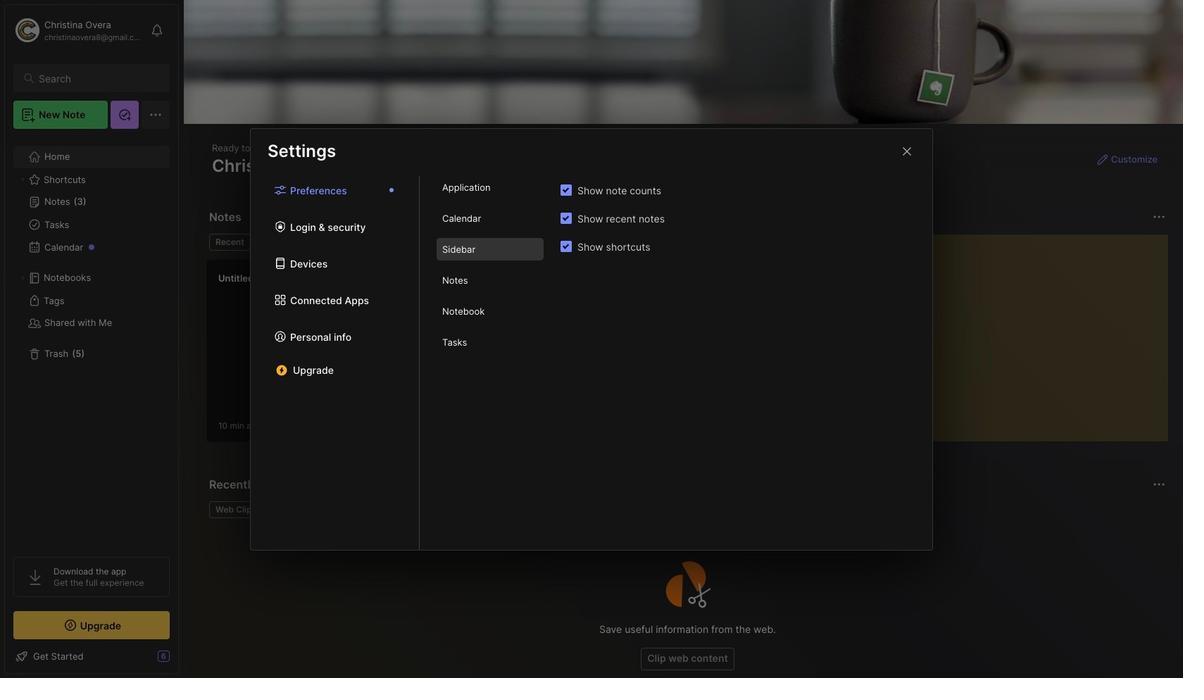 Task type: locate. For each thing, give the bounding box(es) containing it.
Start writing… text field
[[871, 235, 1168, 430]]

row group
[[206, 259, 713, 451]]

None search field
[[39, 70, 157, 87]]

Search text field
[[39, 72, 157, 85]]

tab list
[[251, 176, 420, 550], [420, 176, 561, 550], [209, 234, 837, 251]]

tab
[[437, 176, 544, 199], [437, 207, 544, 230], [209, 234, 251, 251], [256, 234, 313, 251], [437, 238, 544, 261], [437, 269, 544, 292], [437, 300, 544, 323], [437, 331, 544, 354], [209, 501, 263, 518]]

None checkbox
[[561, 185, 572, 196], [561, 213, 572, 224], [561, 185, 572, 196], [561, 213, 572, 224]]

main element
[[0, 0, 183, 678]]

tree inside "main" element
[[5, 137, 178, 544]]

None checkbox
[[561, 241, 572, 252]]

tree
[[5, 137, 178, 544]]

none search field inside "main" element
[[39, 70, 157, 87]]



Task type: describe. For each thing, give the bounding box(es) containing it.
expand notebooks image
[[18, 274, 27, 282]]

close image
[[899, 143, 916, 160]]



Task type: vqa. For each thing, say whether or not it's contained in the screenshot.
"History"
no



